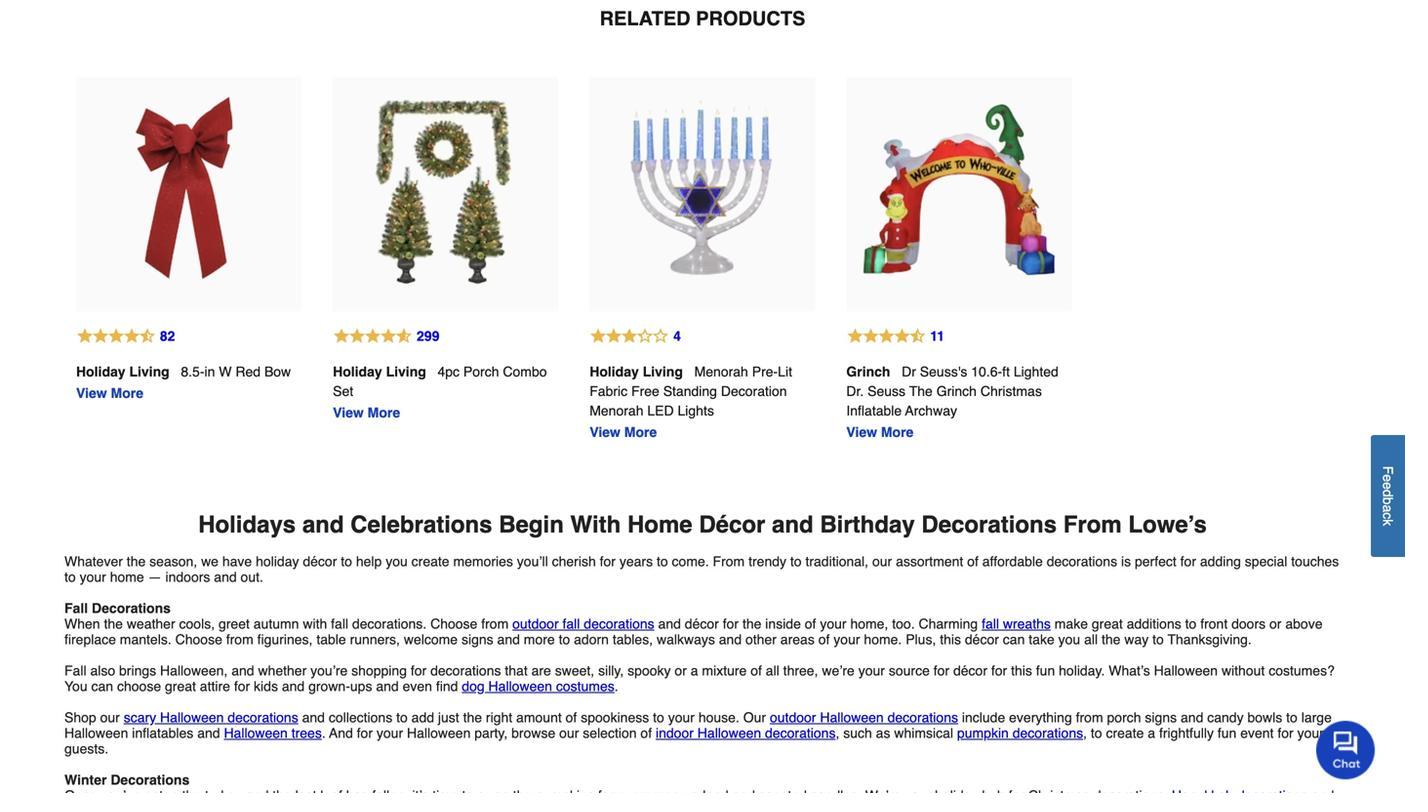 Task type: vqa. For each thing, say whether or not it's contained in the screenshot.
left Choose
yes



Task type: describe. For each thing, give the bounding box(es) containing it.
holiday.
[[1059, 663, 1105, 678]]

a inside , to create a frightfully fun event for your guests.
[[1148, 725, 1155, 741]]

autumn
[[253, 616, 299, 632]]

products
[[696, 7, 805, 30]]

home
[[110, 569, 144, 585]]

view more for 8.5-in w red bow
[[76, 385, 143, 401]]

for left years
[[600, 554, 616, 569]]

more for 8.5-in w red bow
[[111, 385, 143, 401]]

pre-
[[752, 364, 778, 379]]

our inside whatever the season, we have holiday décor to help you create memories you'll cherish for years to come. from trendy to traditional, our assortment of affordable decorations is perfect for adding special touches to your home — indoors and out.
[[872, 554, 892, 569]]

2 e from the top
[[1380, 482, 1396, 490]]

begin
[[499, 511, 564, 538]]

and right "ups"
[[376, 678, 399, 694]]

menorah pre-lit fabric free standing decoration menorah led lights
[[590, 364, 792, 418]]

decorations right pumpkin
[[1013, 725, 1083, 741]]

décor up mixture
[[685, 616, 719, 632]]

help
[[356, 554, 382, 569]]

holiday living for 299
[[333, 364, 426, 379]]

to left front
[[1185, 616, 1197, 632]]

1 vertical spatial menorah
[[590, 403, 644, 418]]

decorations for fall decorations
[[92, 600, 171, 616]]

greet
[[219, 616, 250, 632]]

set
[[333, 383, 353, 399]]

without
[[1222, 663, 1265, 678]]

led
[[647, 403, 674, 418]]

celebrations
[[350, 511, 492, 538]]

decorations down kids at the bottom
[[228, 710, 298, 725]]

affordable
[[982, 554, 1043, 569]]

adding
[[1200, 554, 1241, 569]]

82
[[160, 329, 175, 344]]

1 horizontal spatial .
[[614, 678, 618, 694]]

adorn
[[574, 632, 609, 647]]

candy
[[1207, 710, 1244, 725]]

halloween trees . and for your halloween party, browse our selection of indoor halloween decorations , such as whimsical pumpkin decorations
[[224, 725, 1083, 741]]

special
[[1245, 554, 1287, 569]]

11
[[930, 329, 945, 344]]

and right kids at the bottom
[[282, 678, 305, 694]]

more for dr seuss's 10.6-ft lighted dr. seuss the grinch christmas inflatable archway
[[881, 424, 914, 440]]

1 vertical spatial .
[[322, 725, 326, 741]]

also
[[90, 663, 115, 678]]

create inside , to create a frightfully fun event for your guests.
[[1106, 725, 1144, 741]]

for left 'other'
[[723, 616, 739, 632]]

mixture
[[702, 663, 747, 678]]

that
[[505, 663, 528, 678]]

1 horizontal spatial choose
[[430, 616, 478, 632]]

or inside fall also brings halloween, and whether you're shopping for decorations that are sweet, silly, spooky or a mixture of all three, we're your source for décor for this fun holiday. what's halloween without costumes? you can choose great attire for kids and grown-ups and even find
[[675, 663, 687, 678]]

more for menorah pre-lit fabric free standing decoration menorah led lights
[[624, 424, 657, 440]]

great inside fall also brings halloween, and whether you're shopping for decorations that are sweet, silly, spooky or a mixture of all three, we're your source for décor for this fun holiday. what's halloween without costumes? you can choose great attire for kids and grown-ups and even find
[[165, 678, 196, 694]]

from inside include everything from porch signs and candy bowls to large halloween inflatables and
[[1076, 710, 1103, 725]]

decorations inside whatever the season, we have holiday décor to help you create memories you'll cherish for years to come. from trendy to traditional, our assortment of affordable decorations is perfect for adding special touches to your home — indoors and out.
[[1047, 554, 1117, 569]]

fun inside , to create a frightfully fun event for your guests.
[[1218, 725, 1237, 741]]

dr seuss's 10.6-ft lighted dr. seuss the grinch christmas inflatable archway
[[846, 364, 1059, 418]]

and right inflatables
[[197, 725, 220, 741]]

trees
[[291, 725, 322, 741]]

attire
[[200, 678, 230, 694]]

way
[[1124, 632, 1149, 647]]

combo
[[503, 364, 547, 379]]

view more button for 4pc porch combo set
[[333, 403, 400, 422]]

when
[[64, 616, 100, 632]]

grown-
[[308, 678, 350, 694]]

1 horizontal spatial from
[[481, 616, 509, 632]]

indoors
[[165, 569, 210, 585]]

for left the adding
[[1180, 554, 1196, 569]]

holidays
[[198, 511, 296, 538]]

seuss
[[868, 383, 906, 399]]

and left the more
[[497, 632, 520, 647]]

fun inside fall also brings halloween, and whether you're shopping for decorations that are sweet, silly, spooky or a mixture of all three, we're your source for décor for this fun holiday. what's halloween without costumes? you can choose great attire for kids and grown-ups and even find
[[1036, 663, 1055, 678]]

welcome
[[404, 632, 458, 647]]

of right inside
[[805, 616, 816, 632]]

and left candy
[[1181, 710, 1204, 725]]

0 vertical spatial outdoor
[[512, 616, 559, 632]]

cherish
[[552, 554, 596, 569]]

doors
[[1232, 616, 1266, 632]]

fall also brings halloween, and whether you're shopping for decorations that are sweet, silly, spooky or a mixture of all three, we're your source for décor for this fun holiday. what's halloween without costumes? you can choose great attire for kids and grown-ups and even find
[[64, 663, 1335, 694]]

in
[[204, 364, 215, 379]]

charming
[[919, 616, 978, 632]]

of inside whatever the season, we have holiday décor to help you create memories you'll cherish for years to come. from trendy to traditional, our assortment of affordable decorations is perfect for adding special touches to your home — indoors and out.
[[967, 554, 979, 569]]

you
[[64, 678, 87, 694]]

too.
[[892, 616, 915, 632]]

runners,
[[350, 632, 400, 647]]

to left the add
[[396, 710, 408, 725]]

2 fall from the left
[[563, 616, 580, 632]]

walkways
[[657, 632, 715, 647]]

k
[[1380, 519, 1396, 526]]

and right "attire"
[[231, 663, 254, 678]]

you inside make great additions to front doors or above fireplace mantels. choose from figurines, table runners, welcome signs and more to adorn tables, walkways and other areas of your home. plus, this décor can take you all the way to thanksgiving.
[[1058, 632, 1080, 647]]

assortment
[[896, 554, 963, 569]]

fabric
[[590, 383, 628, 399]]

4pc porch combo set image
[[348, 92, 543, 287]]

silly,
[[598, 663, 624, 678]]

f e e d b a c k button
[[1371, 435, 1405, 557]]

, inside , to create a frightfully fun event for your guests.
[[1083, 725, 1087, 741]]

holidays and celebrations begin with home décor and birthday decorations from lowe's
[[198, 511, 1207, 538]]

fall decorations
[[64, 600, 171, 616]]

3 fall from the left
[[982, 616, 999, 632]]

scary
[[124, 710, 156, 725]]

signs inside make great additions to front doors or above fireplace mantels. choose from figurines, table runners, welcome signs and more to adorn tables, walkways and other areas of your home. plus, this décor can take you all the way to thanksgiving.
[[462, 632, 493, 647]]

large
[[1301, 710, 1332, 725]]

collections
[[329, 710, 392, 725]]

decorations inside fall also brings halloween, and whether you're shopping for decorations that are sweet, silly, spooky or a mixture of all three, we're your source for décor for this fun holiday. what's halloween without costumes? you can choose great attire for kids and grown-ups and even find
[[430, 663, 501, 678]]

decorations for winter decorations
[[111, 772, 190, 788]]

your inside , to create a frightfully fun event for your guests.
[[1297, 725, 1324, 741]]

additions
[[1127, 616, 1181, 632]]

the right just
[[463, 710, 482, 725]]

plus,
[[906, 632, 936, 647]]

, to create a frightfully fun event for your guests.
[[64, 725, 1324, 757]]

the right when
[[104, 616, 123, 632]]

0 vertical spatial menorah
[[694, 364, 748, 379]]

party,
[[474, 725, 508, 741]]

pumpkin decorations link
[[957, 725, 1083, 741]]

to up when
[[64, 569, 76, 585]]

décor inside make great additions to front doors or above fireplace mantels. choose from figurines, table runners, welcome signs and more to adorn tables, walkways and other areas of your home. plus, this décor can take you all the way to thanksgiving.
[[965, 632, 999, 647]]

the inside whatever the season, we have holiday décor to help you create memories you'll cherish for years to come. from trendy to traditional, our assortment of affordable decorations is perfect for adding special touches to your home — indoors and out.
[[127, 554, 146, 569]]

perfect
[[1135, 554, 1177, 569]]

inflatables
[[132, 725, 194, 741]]

4pc porch combo set
[[333, 364, 547, 399]]

to right trendy
[[790, 554, 802, 569]]

ft
[[1002, 364, 1010, 379]]

the
[[909, 383, 933, 399]]

porch
[[1107, 710, 1141, 725]]

or inside make great additions to front doors or above fireplace mantels. choose from figurines, table runners, welcome signs and more to adorn tables, walkways and other areas of your home. plus, this décor can take you all the way to thanksgiving.
[[1270, 616, 1282, 632]]

take
[[1029, 632, 1055, 647]]

decorations down the source
[[888, 710, 958, 725]]

create inside whatever the season, we have holiday décor to help you create memories you'll cherish for years to come. from trendy to traditional, our assortment of affordable decorations is perfect for adding special touches to your home — indoors and out.
[[411, 554, 449, 569]]

living for 299
[[386, 364, 426, 379]]

1 horizontal spatial outdoor
[[770, 710, 816, 725]]

include
[[962, 710, 1005, 725]]

c
[[1380, 512, 1396, 519]]

and up trendy
[[772, 511, 814, 538]]

—
[[148, 569, 162, 585]]

holiday living for 4
[[590, 364, 683, 379]]

include everything from porch signs and candy bowls to large halloween inflatables and
[[64, 710, 1332, 741]]

for left kids at the bottom
[[234, 678, 250, 694]]

menorah pre-lit fabric free standing decoration menorah led lights image
[[605, 92, 800, 287]]

selection
[[583, 725, 637, 741]]

of inside fall also brings halloween, and whether you're shopping for decorations that are sweet, silly, spooky or a mixture of all three, we're your source for décor for this fun holiday. what's halloween without costumes? you can choose great attire for kids and grown-ups and even find
[[751, 663, 762, 678]]

amount
[[516, 710, 562, 725]]

can inside make great additions to front doors or above fireplace mantels. choose from figurines, table runners, welcome signs and more to adorn tables, walkways and other areas of your home. plus, this décor can take you all the way to thanksgiving.
[[1003, 632, 1025, 647]]

décor inside whatever the season, we have holiday décor to help you create memories you'll cherish for years to come. from trendy to traditional, our assortment of affordable decorations is perfect for adding special touches to your home — indoors and out.
[[303, 554, 337, 569]]

for left the find
[[411, 663, 427, 678]]

to right the more
[[559, 632, 570, 647]]

more
[[524, 632, 555, 647]]

b
[[1380, 497, 1396, 505]]

frightfully
[[1159, 725, 1214, 741]]

just
[[438, 710, 459, 725]]

weather
[[127, 616, 175, 632]]

dog halloween costumes .
[[462, 678, 618, 694]]

299
[[417, 329, 439, 344]]

0 vertical spatial decorations
[[922, 511, 1057, 538]]

f e e d b a c k
[[1380, 466, 1396, 526]]



Task type: locate. For each thing, give the bounding box(es) containing it.
to left large
[[1286, 710, 1298, 725]]

the inside make great additions to front doors or above fireplace mantels. choose from figurines, table runners, welcome signs and more to adorn tables, walkways and other areas of your home. plus, this décor can take you all the way to thanksgiving.
[[1102, 632, 1121, 647]]

0 horizontal spatial signs
[[462, 632, 493, 647]]

all inside fall also brings halloween, and whether you're shopping for decorations that are sweet, silly, spooky or a mixture of all three, we're your source for décor for this fun holiday. what's halloween without costumes? you can choose great attire for kids and grown-ups and even find
[[766, 663, 779, 678]]

2 holiday from the left
[[333, 364, 382, 379]]

a left mixture
[[691, 663, 698, 678]]

0 vertical spatial this
[[940, 632, 961, 647]]

a inside button
[[1380, 505, 1396, 512]]

decorations down home
[[92, 600, 171, 616]]

halloween
[[1154, 663, 1218, 678], [488, 678, 552, 694], [160, 710, 224, 725], [820, 710, 884, 725], [64, 725, 128, 741], [224, 725, 288, 741], [407, 725, 471, 741], [698, 725, 761, 741]]

for up include
[[991, 663, 1007, 678]]

fun
[[1036, 663, 1055, 678], [1218, 725, 1237, 741]]

your right bowls
[[1297, 725, 1324, 741]]

indoor
[[656, 725, 694, 741]]

1 horizontal spatial from
[[1063, 511, 1122, 538]]

. left and
[[322, 725, 326, 741]]

2 fall from the top
[[64, 663, 86, 678]]

to right 'way'
[[1153, 632, 1164, 647]]

0 horizontal spatial this
[[940, 632, 961, 647]]

0 horizontal spatial great
[[165, 678, 196, 694]]

2 holiday living from the left
[[333, 364, 426, 379]]

from up is
[[1063, 511, 1122, 538]]

to
[[341, 554, 352, 569], [657, 554, 668, 569], [790, 554, 802, 569], [64, 569, 76, 585], [1185, 616, 1197, 632], [559, 632, 570, 647], [1153, 632, 1164, 647], [396, 710, 408, 725], [653, 710, 664, 725], [1286, 710, 1298, 725], [1091, 725, 1102, 741]]

more for 4pc porch combo set
[[368, 405, 400, 420]]

0 vertical spatial can
[[1003, 632, 1025, 647]]

signs right porch
[[1145, 710, 1177, 725]]

0 horizontal spatial fall
[[331, 616, 348, 632]]

can left take
[[1003, 632, 1025, 647]]

tables,
[[613, 632, 653, 647]]

your left the add
[[377, 725, 403, 741]]

holiday living up free
[[590, 364, 683, 379]]

shop
[[64, 710, 96, 725]]

home
[[627, 511, 692, 538]]

1 living from the left
[[129, 364, 169, 379]]

trendy
[[749, 554, 787, 569]]

for
[[600, 554, 616, 569], [1180, 554, 1196, 569], [723, 616, 739, 632], [411, 663, 427, 678], [934, 663, 950, 678], [991, 663, 1007, 678], [234, 678, 250, 694], [357, 725, 373, 741], [1278, 725, 1294, 741]]

our
[[872, 554, 892, 569], [100, 710, 120, 725], [559, 725, 579, 741]]

0 vertical spatial .
[[614, 678, 618, 694]]

décor
[[699, 511, 765, 538]]

1 vertical spatial signs
[[1145, 710, 1177, 725]]

0 vertical spatial you
[[386, 554, 408, 569]]

mantels.
[[120, 632, 171, 647]]

0 vertical spatial from
[[1063, 511, 1122, 538]]

whatever the season, we have holiday décor to help you create memories you'll cherish for years to come. from trendy to traditional, our assortment of affordable decorations is perfect for adding special touches to your home — indoors and out.
[[64, 554, 1339, 585]]

pumpkin
[[957, 725, 1009, 741]]

1 vertical spatial can
[[91, 678, 113, 694]]

choose up the find
[[430, 616, 478, 632]]

view for 8.5-in w red bow
[[76, 385, 107, 401]]

outdoor right our
[[770, 710, 816, 725]]

2 horizontal spatial our
[[872, 554, 892, 569]]

0 horizontal spatial all
[[766, 663, 779, 678]]

view for dr seuss's 10.6-ft lighted dr. seuss the grinch christmas inflatable archway
[[846, 424, 877, 440]]

1 horizontal spatial living
[[386, 364, 426, 379]]

. up spookiness
[[614, 678, 618, 694]]

shopping
[[351, 663, 407, 678]]

1 horizontal spatial menorah
[[694, 364, 748, 379]]

2 living from the left
[[386, 364, 426, 379]]

a inside fall also brings halloween, and whether you're shopping for decorations that are sweet, silly, spooky or a mixture of all three, we're your source for décor for this fun holiday. what's halloween without costumes? you can choose great attire for kids and grown-ups and even find
[[691, 663, 698, 678]]

holiday living for 82
[[76, 364, 169, 379]]

decorations down welcome
[[430, 663, 501, 678]]

fall left wreaths on the bottom right
[[982, 616, 999, 632]]

touches
[[1291, 554, 1339, 569]]

kids
[[254, 678, 278, 694]]

1 horizontal spatial all
[[1084, 632, 1098, 647]]

0 horizontal spatial holiday living
[[76, 364, 169, 379]]

0 vertical spatial great
[[1092, 616, 1123, 632]]

such
[[843, 725, 872, 741]]

what's
[[1109, 663, 1150, 678]]

holiday for menorah pre-lit fabric free standing decoration menorah led lights
[[590, 364, 639, 379]]

and left out.
[[214, 569, 237, 585]]

from left porch
[[1076, 710, 1103, 725]]

1 e from the top
[[1380, 474, 1396, 482]]

decorations up the affordable
[[922, 511, 1057, 538]]

holiday living up the set
[[333, 364, 426, 379]]

your left home
[[80, 569, 106, 585]]

2 horizontal spatial holiday
[[590, 364, 639, 379]]

other
[[746, 632, 777, 647]]

the left 'way'
[[1102, 632, 1121, 647]]

our right browse
[[559, 725, 579, 741]]

1 horizontal spatial grinch
[[936, 383, 977, 399]]

this right "plus,"
[[940, 632, 961, 647]]

fall for fall also brings halloween, and whether you're shopping for decorations that are sweet, silly, spooky or a mixture of all three, we're your source for décor for this fun holiday. what's halloween without costumes? you can choose great attire for kids and grown-ups and even find
[[64, 663, 86, 678]]

décor inside fall also brings halloween, and whether you're shopping for decorations that are sweet, silly, spooky or a mixture of all three, we're your source for décor for this fun holiday. what's halloween without costumes? you can choose great attire for kids and grown-ups and even find
[[953, 663, 988, 678]]

we're
[[822, 663, 855, 678]]

great inside make great additions to front doors or above fireplace mantels. choose from figurines, table runners, welcome signs and more to adorn tables, walkways and other areas of your home. plus, this décor can take you all the way to thanksgiving.
[[1092, 616, 1123, 632]]

birthday
[[820, 511, 915, 538]]

grinch up dr.
[[846, 364, 890, 379]]

brings
[[119, 663, 156, 678]]

1 fall from the left
[[331, 616, 348, 632]]

and
[[329, 725, 353, 741]]

to left help
[[341, 554, 352, 569]]

to inside , to create a frightfully fun event for your guests.
[[1091, 725, 1102, 741]]

a up k
[[1380, 505, 1396, 512]]

1 holiday living from the left
[[76, 364, 169, 379]]

0 vertical spatial a
[[1380, 505, 1396, 512]]

ups
[[350, 678, 372, 694]]

view for menorah pre-lit fabric free standing decoration menorah led lights
[[590, 424, 621, 440]]

our down birthday
[[872, 554, 892, 569]]

find
[[436, 678, 458, 694]]

standing
[[663, 383, 717, 399]]

sweet,
[[555, 663, 594, 678]]

we
[[201, 554, 219, 569]]

can right you
[[91, 678, 113, 694]]

1 horizontal spatial you
[[1058, 632, 1080, 647]]

of
[[967, 554, 979, 569], [805, 616, 816, 632], [818, 632, 830, 647], [751, 663, 762, 678], [566, 710, 577, 725], [641, 725, 652, 741]]

view more button for dr seuss's 10.6-ft lighted dr. seuss the grinch christmas inflatable archway
[[846, 422, 914, 442]]

0 horizontal spatial ,
[[836, 725, 840, 741]]

winter decorations
[[64, 772, 190, 788]]

red
[[236, 364, 261, 379]]

and left 'other'
[[719, 632, 742, 647]]

0 horizontal spatial menorah
[[590, 403, 644, 418]]

porch
[[463, 364, 499, 379]]

front
[[1200, 616, 1228, 632]]

1 vertical spatial great
[[165, 678, 196, 694]]

outdoor up are
[[512, 616, 559, 632]]

2 horizontal spatial fall
[[982, 616, 999, 632]]

or right spooky
[[675, 663, 687, 678]]

indoor halloween decorations link
[[656, 725, 836, 741]]

1 horizontal spatial can
[[1003, 632, 1025, 647]]

0 vertical spatial signs
[[462, 632, 493, 647]]

inside
[[765, 616, 801, 632]]

1 , from the left
[[836, 725, 840, 741]]

great left 'way'
[[1092, 616, 1123, 632]]

fall up "fireplace"
[[64, 600, 88, 616]]

your inside whatever the season, we have holiday décor to help you create memories you'll cherish for years to come. from trendy to traditional, our assortment of affordable decorations is perfect for adding special touches to your home — indoors and out.
[[80, 569, 106, 585]]

halloween inside include everything from porch signs and candy bowls to large halloween inflatables and
[[64, 725, 128, 741]]

and inside whatever the season, we have holiday décor to help you create memories you'll cherish for years to come. from trendy to traditional, our assortment of affordable decorations is perfect for adding special touches to your home — indoors and out.
[[214, 569, 237, 585]]

1 vertical spatial decorations
[[92, 600, 171, 616]]

1 vertical spatial a
[[691, 663, 698, 678]]

of down 'other'
[[751, 663, 762, 678]]

this inside fall also brings halloween, and whether you're shopping for decorations that are sweet, silly, spooky or a mixture of all three, we're your source for décor for this fun holiday. what's halloween without costumes? you can choose great attire for kids and grown-ups and even find
[[1011, 663, 1032, 678]]

from inside whatever the season, we have holiday décor to help you create memories you'll cherish for years to come. from trendy to traditional, our assortment of affordable decorations is perfect for adding special touches to your home — indoors and out.
[[713, 554, 745, 569]]

with
[[570, 511, 621, 538]]

0 horizontal spatial .
[[322, 725, 326, 741]]

1 horizontal spatial or
[[1270, 616, 1282, 632]]

1 holiday from the left
[[76, 364, 125, 379]]

you inside whatever the season, we have holiday décor to help you create memories you'll cherish for years to come. from trendy to traditional, our assortment of affordable decorations is perfect for adding special touches to your home — indoors and out.
[[386, 554, 408, 569]]

related products
[[600, 7, 805, 30]]

dr
[[902, 364, 916, 379]]

add
[[411, 710, 434, 725]]

view more for menorah pre-lit fabric free standing decoration menorah led lights
[[590, 424, 657, 440]]

view more for dr seuss's 10.6-ft lighted dr. seuss the grinch christmas inflatable archway
[[846, 424, 914, 440]]

1 vertical spatial you
[[1058, 632, 1080, 647]]

from left autumn
[[226, 632, 253, 647]]

0 horizontal spatial choose
[[175, 632, 222, 647]]

to right spookiness
[[653, 710, 664, 725]]

fall left also
[[64, 663, 86, 678]]

3 living from the left
[[643, 364, 683, 379]]

view more button
[[76, 383, 143, 403], [333, 403, 400, 422], [590, 422, 657, 442], [846, 422, 914, 442]]

1 horizontal spatial create
[[1106, 725, 1144, 741]]

0 vertical spatial fall
[[64, 600, 88, 616]]

0 horizontal spatial holiday
[[76, 364, 125, 379]]

e up d
[[1380, 474, 1396, 482]]

1 vertical spatial all
[[766, 663, 779, 678]]

decorations left is
[[1047, 554, 1117, 569]]

, left such
[[836, 725, 840, 741]]

from
[[1063, 511, 1122, 538], [713, 554, 745, 569]]

0 vertical spatial grinch
[[846, 364, 890, 379]]

1 vertical spatial this
[[1011, 663, 1032, 678]]

menorah up standing
[[694, 364, 748, 379]]

your down home.
[[858, 663, 885, 678]]

1 horizontal spatial great
[[1092, 616, 1123, 632]]

1 vertical spatial grinch
[[936, 383, 977, 399]]

1 horizontal spatial this
[[1011, 663, 1032, 678]]

1 vertical spatial fall
[[64, 663, 86, 678]]

to left porch
[[1091, 725, 1102, 741]]

archway
[[905, 403, 957, 418]]

1 fall from the top
[[64, 600, 88, 616]]

decorations down inflatables
[[111, 772, 190, 788]]

chat invite button image
[[1316, 720, 1376, 780]]

view for 4pc porch combo set
[[333, 405, 364, 420]]

1 horizontal spatial holiday
[[333, 364, 382, 379]]

view more for 4pc porch combo set
[[333, 405, 400, 420]]

décor right holiday
[[303, 554, 337, 569]]

1 vertical spatial fun
[[1218, 725, 1237, 741]]

f
[[1380, 466, 1396, 474]]

0 vertical spatial create
[[411, 554, 449, 569]]

1 horizontal spatial signs
[[1145, 710, 1177, 725]]

,
[[836, 725, 840, 741], [1083, 725, 1087, 741]]

great left "attire"
[[165, 678, 196, 694]]

free
[[631, 383, 659, 399]]

1 horizontal spatial our
[[559, 725, 579, 741]]

0 horizontal spatial a
[[691, 663, 698, 678]]

can inside fall also brings halloween, and whether you're shopping for decorations that are sweet, silly, spooky or a mixture of all three, we're your source for décor for this fun holiday. what's halloween without costumes? you can choose great attire for kids and grown-ups and even find
[[91, 678, 113, 694]]

whether
[[258, 663, 307, 678]]

outdoor fall decorations link
[[512, 616, 654, 632]]

1 vertical spatial from
[[713, 554, 745, 569]]

grinch down seuss's
[[936, 383, 977, 399]]

all up holiday.
[[1084, 632, 1098, 647]]

decorations
[[922, 511, 1057, 538], [92, 600, 171, 616], [111, 772, 190, 788]]

2 vertical spatial a
[[1148, 725, 1155, 741]]

0 vertical spatial or
[[1270, 616, 1282, 632]]

choose up the halloween,
[[175, 632, 222, 647]]

your left 'home,'
[[820, 616, 847, 632]]

0 horizontal spatial from
[[226, 632, 253, 647]]

0 horizontal spatial our
[[100, 710, 120, 725]]

cools,
[[179, 616, 215, 632]]

1 vertical spatial outdoor
[[770, 710, 816, 725]]

1 vertical spatial create
[[1106, 725, 1144, 741]]

0 horizontal spatial can
[[91, 678, 113, 694]]

make great additions to front doors or above fireplace mantels. choose from figurines, table runners, welcome signs and more to adorn tables, walkways and other areas of your home. plus, this décor can take you all the way to thanksgiving.
[[64, 616, 1323, 647]]

you right help
[[386, 554, 408, 569]]

and right holidays
[[302, 511, 344, 538]]

3 holiday from the left
[[590, 364, 639, 379]]

8.5-in w red bow image
[[92, 92, 286, 287]]

and left and
[[302, 710, 325, 725]]

this inside make great additions to front doors or above fireplace mantels. choose from figurines, table runners, welcome signs and more to adorn tables, walkways and other areas of your home. plus, this décor can take you all the way to thanksgiving.
[[940, 632, 961, 647]]

to inside include everything from porch signs and candy bowls to large halloween inflatables and
[[1286, 710, 1298, 725]]

holiday up fabric at the left of page
[[590, 364, 639, 379]]

0 horizontal spatial create
[[411, 554, 449, 569]]

living down 82
[[129, 364, 169, 379]]

1 horizontal spatial ,
[[1083, 725, 1087, 741]]

and right the tables,
[[658, 616, 681, 632]]

3 holiday living from the left
[[590, 364, 683, 379]]

all left three,
[[766, 663, 779, 678]]

fall right the more
[[563, 616, 580, 632]]

menorah down fabric at the left of page
[[590, 403, 644, 418]]

bowls
[[1248, 710, 1282, 725]]

christmas
[[981, 383, 1042, 399]]

0 horizontal spatial fun
[[1036, 663, 1055, 678]]

1 vertical spatial or
[[675, 663, 687, 678]]

2 horizontal spatial from
[[1076, 710, 1103, 725]]

for right and
[[357, 725, 373, 741]]

décor left wreaths on the bottom right
[[965, 632, 999, 647]]

1 horizontal spatial a
[[1148, 725, 1155, 741]]

0 vertical spatial fun
[[1036, 663, 1055, 678]]

you
[[386, 554, 408, 569], [1058, 632, 1080, 647]]

0 horizontal spatial or
[[675, 663, 687, 678]]

choose
[[430, 616, 478, 632], [175, 632, 222, 647]]

2 vertical spatial decorations
[[111, 772, 190, 788]]

halloween inside fall also brings halloween, and whether you're shopping for decorations that are sweet, silly, spooky or a mixture of all three, we're your source for décor for this fun holiday. what's halloween without costumes? you can choose great attire for kids and grown-ups and even find
[[1154, 663, 1218, 678]]

living for 4
[[643, 364, 683, 379]]

menorah
[[694, 364, 748, 379], [590, 403, 644, 418]]

fall inside fall also brings halloween, and whether you're shopping for decorations that are sweet, silly, spooky or a mixture of all three, we're your source for décor for this fun holiday. what's halloween without costumes? you can choose great attire for kids and grown-ups and even find
[[64, 663, 86, 678]]

from left the more
[[481, 616, 509, 632]]

more
[[111, 385, 143, 401], [368, 405, 400, 420], [624, 424, 657, 440], [881, 424, 914, 440]]

lights
[[678, 403, 714, 418]]

d
[[1380, 490, 1396, 497]]

.
[[614, 678, 618, 694], [322, 725, 326, 741]]

browse
[[511, 725, 555, 741]]

grinch inside dr seuss's 10.6-ft lighted dr. seuss the grinch christmas inflatable archway
[[936, 383, 977, 399]]

1 horizontal spatial fall
[[563, 616, 580, 632]]

lit
[[778, 364, 792, 379]]

this down take
[[1011, 663, 1032, 678]]

living up free
[[643, 364, 683, 379]]

holiday for 8.5-in w red bow
[[76, 364, 125, 379]]

right
[[486, 710, 512, 725]]

halloween trees link
[[224, 725, 322, 741]]

with
[[303, 616, 327, 632]]

great
[[1092, 616, 1123, 632], [165, 678, 196, 694]]

0 horizontal spatial grinch
[[846, 364, 890, 379]]

whimsical
[[894, 725, 953, 741]]

holiday left 8.5-
[[76, 364, 125, 379]]

2 , from the left
[[1083, 725, 1087, 741]]

outdoor
[[512, 616, 559, 632], [770, 710, 816, 725]]

2 horizontal spatial holiday living
[[590, 364, 683, 379]]

w
[[219, 364, 232, 379]]

fall for fall decorations
[[64, 600, 88, 616]]

0 vertical spatial all
[[1084, 632, 1098, 647]]

holiday up the set
[[333, 364, 382, 379]]

view more button for menorah pre-lit fabric free standing decoration menorah led lights
[[590, 422, 657, 442]]

view more button for 8.5-in w red bow
[[76, 383, 143, 403]]

living for 82
[[129, 364, 169, 379]]

dr seuss's 10.6-ft lighted dr. seuss the grinch christmas inflatable archway image
[[862, 92, 1056, 287]]

to right years
[[657, 554, 668, 569]]

holiday for 4pc porch combo set
[[333, 364, 382, 379]]

signs inside include everything from porch signs and candy bowls to large halloween inflatables and
[[1145, 710, 1177, 725]]

our right the 'shop'
[[100, 710, 120, 725]]

10.6-
[[971, 364, 1002, 379]]

fun left event
[[1218, 725, 1237, 741]]

your inside fall also brings halloween, and whether you're shopping for decorations that are sweet, silly, spooky or a mixture of all three, we're your source for décor for this fun holiday. what's halloween without costumes? you can choose great attire for kids and grown-ups and even find
[[858, 663, 885, 678]]

for right event
[[1278, 725, 1294, 741]]

spooky
[[628, 663, 671, 678]]

of right areas
[[818, 632, 830, 647]]

dog
[[462, 678, 485, 694]]

from down décor
[[713, 554, 745, 569]]

all inside make great additions to front doors or above fireplace mantels. choose from figurines, table runners, welcome signs and more to adorn tables, walkways and other areas of your home. plus, this décor can take you all the way to thanksgiving.
[[1084, 632, 1098, 647]]

bow
[[264, 364, 291, 379]]

2 horizontal spatial living
[[643, 364, 683, 379]]

your
[[80, 569, 106, 585], [820, 616, 847, 632], [834, 632, 860, 647], [858, 663, 885, 678], [668, 710, 695, 725], [377, 725, 403, 741], [1297, 725, 1324, 741]]

decorations up the silly,
[[584, 616, 654, 632]]

e up b
[[1380, 482, 1396, 490]]

for inside , to create a frightfully fun event for your guests.
[[1278, 725, 1294, 741]]

choose inside make great additions to front doors or above fireplace mantels. choose from figurines, table runners, welcome signs and more to adorn tables, walkways and other areas of your home. plus, this décor can take you all the way to thanksgiving.
[[175, 632, 222, 647]]

0 horizontal spatial from
[[713, 554, 745, 569]]

of inside make great additions to front doors or above fireplace mantels. choose from figurines, table runners, welcome signs and more to adorn tables, walkways and other areas of your home. plus, this décor can take you all the way to thanksgiving.
[[818, 632, 830, 647]]

0 horizontal spatial you
[[386, 554, 408, 569]]

of right amount
[[566, 710, 577, 725]]

decoration
[[721, 383, 787, 399]]

1 horizontal spatial holiday living
[[333, 364, 426, 379]]

for right the source
[[934, 663, 950, 678]]

or right doors
[[1270, 616, 1282, 632]]

create left frightfully at bottom right
[[1106, 725, 1144, 741]]

view
[[76, 385, 107, 401], [333, 405, 364, 420], [590, 424, 621, 440], [846, 424, 877, 440]]

2 horizontal spatial a
[[1380, 505, 1396, 512]]

when the weather cools, greet autumn with fall decorations. choose from outdoor fall decorations and décor for the inside of your home, too. charming fall wreaths
[[64, 616, 1051, 632]]

0 horizontal spatial living
[[129, 364, 169, 379]]

the left inside
[[743, 616, 762, 632]]

decorations left such
[[765, 725, 836, 741]]

0 horizontal spatial outdoor
[[512, 616, 559, 632]]

from inside make great additions to front doors or above fireplace mantels. choose from figurines, table runners, welcome signs and more to adorn tables, walkways and other areas of your home. plus, this décor can take you all the way to thanksgiving.
[[226, 632, 253, 647]]

inflatable
[[846, 403, 902, 418]]

of left indoor
[[641, 725, 652, 741]]

décor up include
[[953, 663, 988, 678]]

years
[[619, 554, 653, 569]]

your inside make great additions to front doors or above fireplace mantels. choose from figurines, table runners, welcome signs and more to adorn tables, walkways and other areas of your home. plus, this décor can take you all the way to thanksgiving.
[[834, 632, 860, 647]]

1 horizontal spatial fun
[[1218, 725, 1237, 741]]

your left house.
[[668, 710, 695, 725]]



